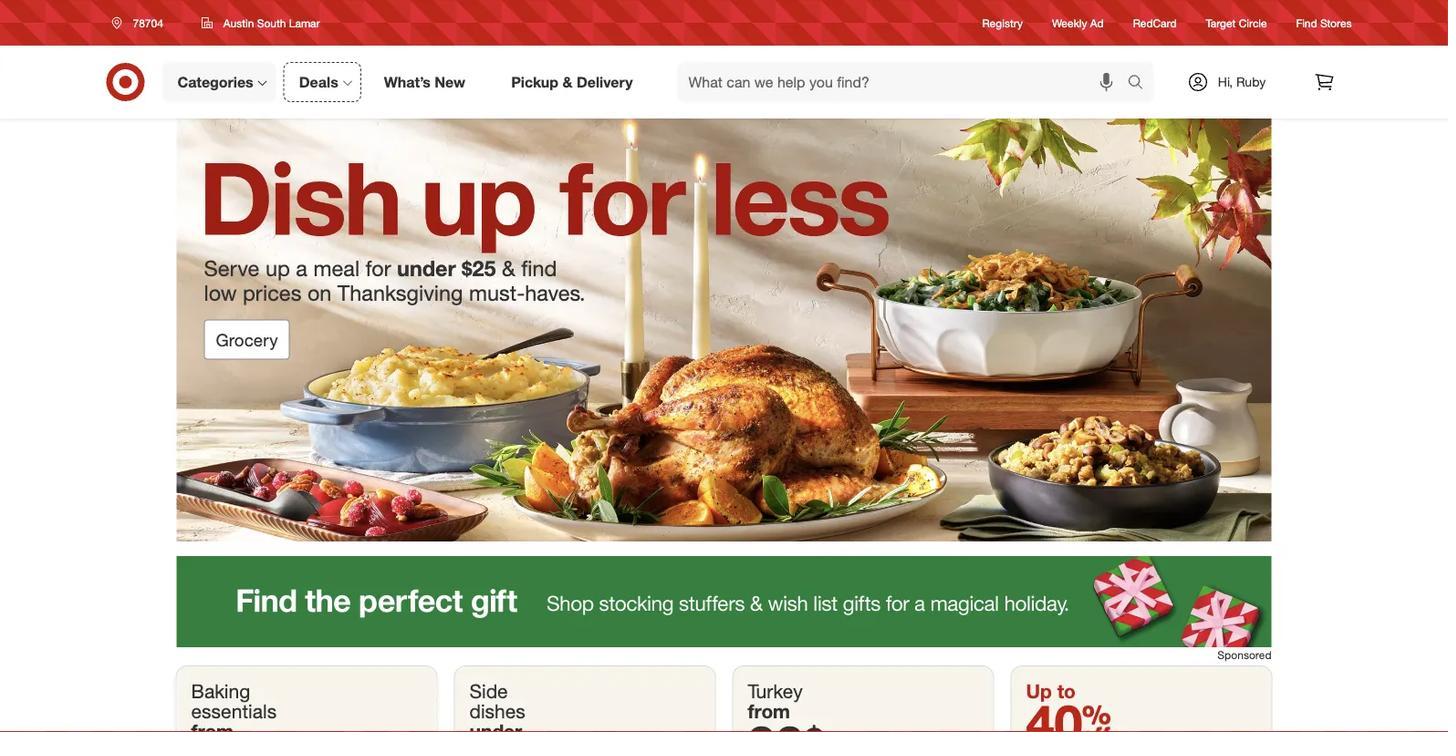 Task type: locate. For each thing, give the bounding box(es) containing it.
target circle link
[[1206, 15, 1267, 31]]

austin south lamar button
[[190, 6, 332, 39]]

baking essentials
[[191, 680, 277, 723]]

new
[[435, 73, 466, 91]]

78704 button
[[100, 6, 182, 39]]

target circle
[[1206, 16, 1267, 30]]

hi, ruby
[[1218, 74, 1266, 90]]

from
[[748, 700, 790, 723]]

sponsored
[[1218, 649, 1272, 663]]

advertisement region
[[177, 557, 1272, 648]]

up
[[266, 255, 290, 281]]

side dishes
[[470, 680, 526, 723]]

& right $25
[[502, 255, 516, 281]]

for
[[366, 255, 391, 281]]

stores
[[1321, 16, 1352, 30]]

find
[[1297, 16, 1318, 30]]

1 vertical spatial &
[[502, 255, 516, 281]]

austin
[[223, 16, 254, 30]]

ruby
[[1237, 74, 1266, 90]]

weekly ad
[[1052, 16, 1104, 30]]

search
[[1119, 75, 1163, 93]]

grocery button
[[204, 320, 290, 360]]

prices
[[243, 280, 302, 306]]

meal
[[313, 255, 360, 281]]

weekly
[[1052, 16, 1087, 30]]

grocery
[[216, 329, 278, 350]]

up to link
[[1012, 667, 1272, 733]]

up
[[1026, 680, 1052, 703]]

redcard
[[1133, 16, 1177, 30]]

0 vertical spatial &
[[563, 73, 573, 91]]

what's
[[384, 73, 431, 91]]

0 horizontal spatial &
[[502, 255, 516, 281]]

circle
[[1239, 16, 1267, 30]]

& inside & find low prices on thanksgiving must-haves.
[[502, 255, 516, 281]]

target
[[1206, 16, 1236, 30]]

&
[[563, 73, 573, 91], [502, 255, 516, 281]]

must-
[[469, 280, 525, 306]]

serve up a meal for under $25
[[204, 255, 496, 281]]

south
[[257, 16, 286, 30]]

what's new
[[384, 73, 466, 91]]

lamar
[[289, 16, 320, 30]]

on
[[307, 280, 332, 306]]

serve
[[204, 255, 260, 281]]

haves.
[[525, 280, 586, 306]]

find stores link
[[1297, 15, 1352, 31]]

delivery
[[577, 73, 633, 91]]

thanksgiving
[[338, 280, 463, 306]]

1 horizontal spatial &
[[563, 73, 573, 91]]

dish up for less image
[[177, 119, 1272, 543]]

low
[[204, 280, 237, 306]]

& right pickup
[[563, 73, 573, 91]]

turkey from
[[748, 680, 803, 723]]



Task type: vqa. For each thing, say whether or not it's contained in the screenshot.
Categories
yes



Task type: describe. For each thing, give the bounding box(es) containing it.
austin south lamar
[[223, 16, 320, 30]]

a
[[296, 255, 308, 281]]

registry link
[[983, 15, 1023, 31]]

pickup & delivery
[[511, 73, 633, 91]]

registry
[[983, 16, 1023, 30]]

pickup
[[511, 73, 559, 91]]

baking
[[191, 680, 250, 703]]

78704
[[133, 16, 163, 30]]

dishes
[[470, 700, 526, 723]]

find
[[521, 255, 557, 281]]

find stores
[[1297, 16, 1352, 30]]

weekly ad link
[[1052, 15, 1104, 31]]

search button
[[1119, 62, 1163, 106]]

hi,
[[1218, 74, 1233, 90]]

$25
[[462, 255, 496, 281]]

deals link
[[284, 62, 361, 102]]

categories
[[178, 73, 253, 91]]

essentials
[[191, 700, 277, 723]]

ad
[[1090, 16, 1104, 30]]

pickup & delivery link
[[496, 62, 656, 102]]

turkey
[[748, 680, 803, 703]]

under
[[397, 255, 456, 281]]

& find low prices on thanksgiving must-haves.
[[204, 255, 586, 306]]

redcard link
[[1133, 15, 1177, 31]]

to
[[1058, 680, 1076, 703]]

what's new link
[[368, 62, 488, 102]]

categories link
[[162, 62, 276, 102]]

What can we help you find? suggestions appear below search field
[[678, 62, 1132, 102]]

& inside "link"
[[563, 73, 573, 91]]

side
[[470, 680, 508, 703]]

up to
[[1026, 680, 1076, 703]]

deals
[[299, 73, 338, 91]]



